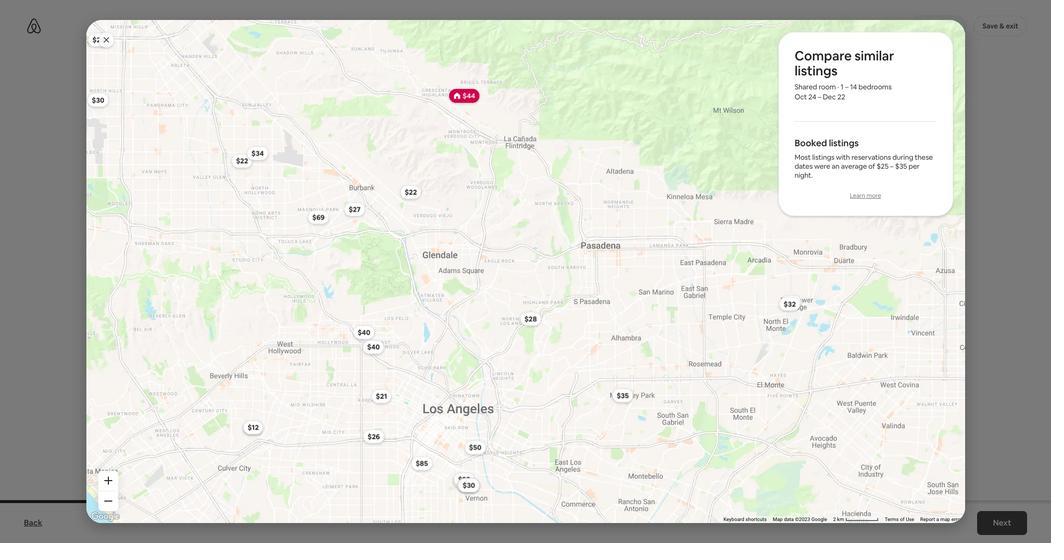 Task type: vqa. For each thing, say whether or not it's contained in the screenshot.
$32
yes



Task type: locate. For each thing, give the bounding box(es) containing it.
$50 inside $26 $50
[[469, 444, 482, 453]]

$30
[[92, 96, 104, 105], [462, 481, 474, 490], [463, 482, 475, 491]]

$26 $50
[[368, 432, 482, 453]]

compare inside compare similar listings shared room · 1 – 14 bedrooms oct 24 – dec 22
[[795, 47, 852, 64]]

$34 button
[[247, 146, 268, 160]]

back
[[24, 518, 42, 529]]

1 horizontal spatial learn
[[851, 192, 866, 200]]

0 vertical spatial $22 button
[[231, 154, 253, 168]]

learn for learn more
[[851, 192, 866, 200]]

$22 button
[[231, 154, 253, 168], [400, 185, 421, 199]]

change
[[403, 135, 433, 146]]

similar inside compare similar listings shared room · 1 – 14 bedrooms oct 24 – dec 22
[[855, 47, 895, 64]]

error
[[952, 517, 963, 523]]

1 horizontal spatial $22 button
[[400, 185, 421, 199]]

before
[[516, 281, 544, 292]]

$12
[[248, 424, 259, 433], [248, 424, 259, 433]]

report a map error link
[[921, 517, 963, 523]]

compare
[[795, 47, 852, 64], [478, 357, 509, 366]]

pricing
[[542, 387, 561, 395]]

similar for compare similar listings shared room · 1 – 14 bedrooms oct 24 – dec 22
[[855, 47, 895, 64]]

more
[[867, 192, 882, 200], [508, 387, 523, 395]]

1 vertical spatial $50
[[469, 444, 482, 453]]

1 vertical spatial $40
[[367, 343, 380, 352]]

of inside booked listings most listings with reservations during these dates were an average of $25 – $35 per night.
[[869, 162, 876, 171]]

1 vertical spatial similar
[[510, 357, 531, 366]]

0 vertical spatial more
[[867, 192, 882, 200]]

terms of use link
[[885, 517, 915, 523]]

compare similar listings dialog
[[0, 0, 1013, 544]]

0 vertical spatial similar
[[855, 47, 895, 64]]

1 vertical spatial more
[[508, 387, 523, 395]]

use
[[907, 517, 915, 523]]

more left about
[[508, 387, 523, 395]]

1 horizontal spatial similar
[[855, 47, 895, 64]]

–
[[846, 82, 849, 91], [818, 92, 822, 101], [891, 162, 894, 171], [569, 357, 573, 366]]

0 horizontal spatial compare
[[478, 357, 509, 366]]

you
[[369, 135, 384, 146]]

edit image
[[584, 251, 592, 259]]

map region
[[0, 0, 1013, 544]]

1 horizontal spatial $50
[[570, 281, 586, 292]]

$40 button
[[353, 326, 375, 340], [363, 341, 384, 355]]

google image
[[89, 511, 122, 524]]

$40 for bottommost $40 button
[[367, 343, 380, 352]]

$44 button
[[449, 89, 480, 103]]

1 vertical spatial of
[[901, 517, 905, 523]]

©2023
[[796, 517, 811, 523]]

listings up the pricing
[[532, 357, 554, 366]]

room
[[819, 82, 837, 91]]

$50 inside button
[[570, 281, 586, 292]]

1 vertical spatial $35 button
[[459, 479, 480, 493]]

an
[[832, 162, 840, 171]]

learn left about
[[491, 387, 507, 395]]

compare up learn more about pricing at the bottom
[[478, 357, 509, 366]]

1 vertical spatial compare
[[478, 357, 509, 366]]

– inside booked listings most listings with reservations during these dates were an average of $25 – $35 per night.
[[891, 162, 894, 171]]

0 vertical spatial compare
[[795, 47, 852, 64]]

1 vertical spatial $22
[[405, 188, 417, 197]]

listings inside compare similar listings shared room · 1 – 14 bedrooms oct 24 – dec 22
[[795, 62, 838, 79]]

compare inside button
[[478, 357, 509, 366]]

of left the use
[[901, 517, 905, 523]]

0 vertical spatial $35 button
[[612, 389, 633, 403]]

1
[[841, 82, 844, 91]]

0 vertical spatial learn
[[851, 192, 866, 200]]

1 vertical spatial $22 button
[[400, 185, 421, 199]]

0 horizontal spatial $22 button
[[231, 154, 253, 168]]

$69
[[312, 213, 325, 222]]

learn for learn more about pricing
[[491, 387, 507, 395]]

price down $44
[[474, 111, 512, 132]]

similar
[[855, 47, 895, 64], [510, 357, 531, 366]]

0 vertical spatial of
[[869, 162, 876, 171]]

1 horizontal spatial compare
[[795, 47, 852, 64]]

0 vertical spatial $40 button
[[353, 326, 375, 340]]

$35 button
[[612, 389, 633, 403], [459, 479, 480, 493]]

$32 button
[[781, 296, 802, 310], [780, 297, 801, 311]]

similar for compare similar listings $25 – $35
[[510, 357, 531, 366]]

$34
[[251, 149, 264, 158]]

dec
[[823, 92, 837, 101]]

1 vertical spatial learn
[[491, 387, 507, 395]]

0 vertical spatial $40
[[358, 328, 370, 337]]

shortcuts
[[746, 517, 767, 523]]

save
[[983, 21, 999, 30]]

$21
[[376, 392, 387, 401]]

guest
[[466, 281, 491, 292]]

price right guest
[[493, 281, 514, 292]]

compare up room
[[795, 47, 852, 64]]

now, set your price you can change it anytime.
[[369, 111, 512, 146]]

1 horizontal spatial $35 button
[[612, 389, 633, 403]]

reservations
[[852, 153, 892, 162]]

0 vertical spatial $22
[[236, 157, 248, 166]]

1 vertical spatial price
[[493, 281, 514, 292]]

0 horizontal spatial $50
[[469, 444, 482, 453]]

similar inside button
[[510, 357, 531, 366]]

similar up bedrooms
[[855, 47, 895, 64]]

map data ©2023 google
[[773, 517, 828, 523]]

map
[[941, 517, 951, 523]]

bedrooms
[[859, 82, 892, 91]]

more down "average"
[[867, 192, 882, 200]]

0 horizontal spatial more
[[508, 387, 523, 395]]

$27 button
[[344, 203, 365, 217]]

compare similar listings $25 – $35
[[478, 357, 586, 366]]

learn down "average"
[[851, 192, 866, 200]]

listings up shared
[[795, 62, 838, 79]]

0 vertical spatial price
[[474, 111, 512, 132]]

similar up learn more about pricing at the bottom
[[510, 357, 531, 366]]

0 horizontal spatial similar
[[510, 357, 531, 366]]

learn inside compare similar listings dialog
[[851, 192, 866, 200]]

booked listings most listings with reservations during these dates were an average of $25 – $35 per night.
[[795, 137, 934, 180]]

$30 button
[[87, 93, 109, 107], [457, 479, 479, 493], [458, 479, 480, 493]]

0 vertical spatial $50
[[570, 281, 586, 292]]

0 horizontal spatial of
[[869, 162, 876, 171]]

0 horizontal spatial learn
[[491, 387, 507, 395]]

1 horizontal spatial more
[[867, 192, 882, 200]]

report
[[921, 517, 936, 523]]

more inside compare similar listings dialog
[[867, 192, 882, 200]]

back button
[[19, 514, 47, 534]]

a
[[937, 517, 940, 523]]

listings
[[795, 62, 838, 79], [830, 137, 859, 149], [813, 153, 835, 162], [532, 357, 554, 366]]

of
[[869, 162, 876, 171], [901, 517, 905, 523]]

$50
[[570, 281, 586, 292], [469, 444, 482, 453]]

$32
[[785, 298, 798, 307], [784, 300, 796, 309]]

$27
[[349, 205, 361, 214]]

save & exit button
[[974, 16, 1028, 36]]

price
[[474, 111, 512, 132], [493, 281, 514, 292]]

of right "average"
[[869, 162, 876, 171]]

terms
[[885, 517, 899, 523]]

these
[[915, 153, 934, 162]]

$40
[[358, 328, 370, 337], [367, 343, 380, 352]]

next button
[[978, 512, 1028, 536]]

per
[[909, 162, 920, 171]]

22
[[838, 92, 846, 101]]



Task type: describe. For each thing, give the bounding box(es) containing it.
·
[[838, 82, 840, 91]]

report a map error
[[921, 517, 963, 523]]

0 horizontal spatial $22
[[236, 157, 248, 166]]

your
[[436, 111, 470, 132]]

questions? button
[[912, 16, 966, 36]]

it
[[435, 135, 441, 146]]

$25 inside button
[[556, 357, 568, 366]]

compare for compare similar listings $25 – $35
[[478, 357, 509, 366]]

guest price before taxes $50
[[466, 281, 586, 292]]

$25 inside booked listings most listings with reservations during these dates were an average of $25 – $35 per night.
[[877, 162, 889, 171]]

questions?
[[921, 21, 958, 30]]

now,
[[369, 111, 406, 132]]

&
[[1000, 21, 1005, 30]]

booked
[[795, 137, 828, 149]]

listings down booked
[[813, 153, 835, 162]]

price inside the now, set your price you can change it anytime.
[[474, 111, 512, 132]]

$26
[[368, 432, 380, 441]]

map
[[773, 517, 783, 523]]

more for learn more about pricing
[[508, 387, 523, 395]]

$35 inside compare similar listings $25 – $35 button
[[574, 357, 586, 366]]

$26 button
[[363, 430, 384, 444]]

$28
[[525, 315, 537, 324]]

compare similar listings shared room · 1 – 14 bedrooms oct 24 – dec 22
[[795, 47, 895, 101]]

more for learn more
[[867, 192, 882, 200]]

learn more about pricing button
[[491, 387, 561, 395]]

listings up the with
[[830, 137, 859, 149]]

price inside button
[[493, 281, 514, 292]]

taxes
[[546, 281, 568, 292]]

1 vertical spatial $40 button
[[363, 341, 384, 355]]

1 horizontal spatial of
[[901, 517, 905, 523]]

save & exit
[[983, 21, 1019, 30]]

terms of use
[[885, 517, 915, 523]]

$
[[472, 202, 506, 280]]

listings inside button
[[532, 357, 554, 366]]

keyboard shortcuts
[[724, 517, 767, 523]]

learn more
[[851, 192, 882, 200]]

most
[[795, 153, 811, 162]]

learn more button
[[851, 192, 882, 200]]

2 km button
[[831, 517, 882, 524]]

$40 for the topmost $40 button
[[358, 328, 370, 337]]

compare similar listings $25 – $35 button
[[457, 349, 595, 375]]

with
[[837, 153, 851, 162]]

keyboard shortcuts button
[[724, 517, 767, 524]]

can
[[386, 135, 401, 146]]

$28 button
[[520, 312, 541, 326]]

1 horizontal spatial $22
[[405, 188, 417, 197]]

$29
[[92, 35, 105, 44]]

$35 inside booked listings most listings with reservations during these dates were an average of $25 – $35 per night.
[[896, 162, 908, 171]]

$50 button
[[465, 441, 486, 455]]

next
[[994, 518, 1012, 529]]

guest price before taxes $50 button
[[369, 281, 683, 293]]

keyboard
[[724, 517, 745, 523]]

night.
[[795, 171, 814, 180]]

km
[[838, 517, 845, 523]]

$ text field
[[472, 203, 576, 281]]

$21 button
[[371, 390, 392, 404]]

$69 button
[[308, 210, 329, 224]]

shared
[[795, 82, 818, 91]]

14
[[851, 82, 858, 91]]

$85 button
[[411, 457, 433, 471]]

learn more about pricing
[[491, 387, 561, 395]]

google
[[812, 517, 828, 523]]

24
[[809, 92, 817, 101]]

2
[[834, 517, 837, 523]]

$44
[[463, 91, 475, 100]]

set
[[409, 111, 433, 132]]

data
[[784, 517, 794, 523]]

zoom out image
[[104, 498, 112, 506]]

– inside compare similar listings $25 – $35 button
[[569, 357, 573, 366]]

dates
[[795, 162, 813, 171]]

during
[[893, 153, 914, 162]]

about
[[524, 387, 540, 395]]

compare for compare similar listings shared room · 1 – 14 bedrooms oct 24 – dec 22
[[795, 47, 852, 64]]

exit
[[1007, 21, 1019, 30]]

$29 button
[[88, 33, 109, 47]]

$85
[[416, 459, 428, 468]]

were
[[815, 162, 831, 171]]

anytime.
[[443, 135, 479, 146]]

average
[[842, 162, 868, 171]]

zoom in image
[[104, 477, 112, 485]]

2 km
[[834, 517, 846, 523]]

oct
[[795, 92, 807, 101]]

0 horizontal spatial $35 button
[[459, 479, 480, 493]]



